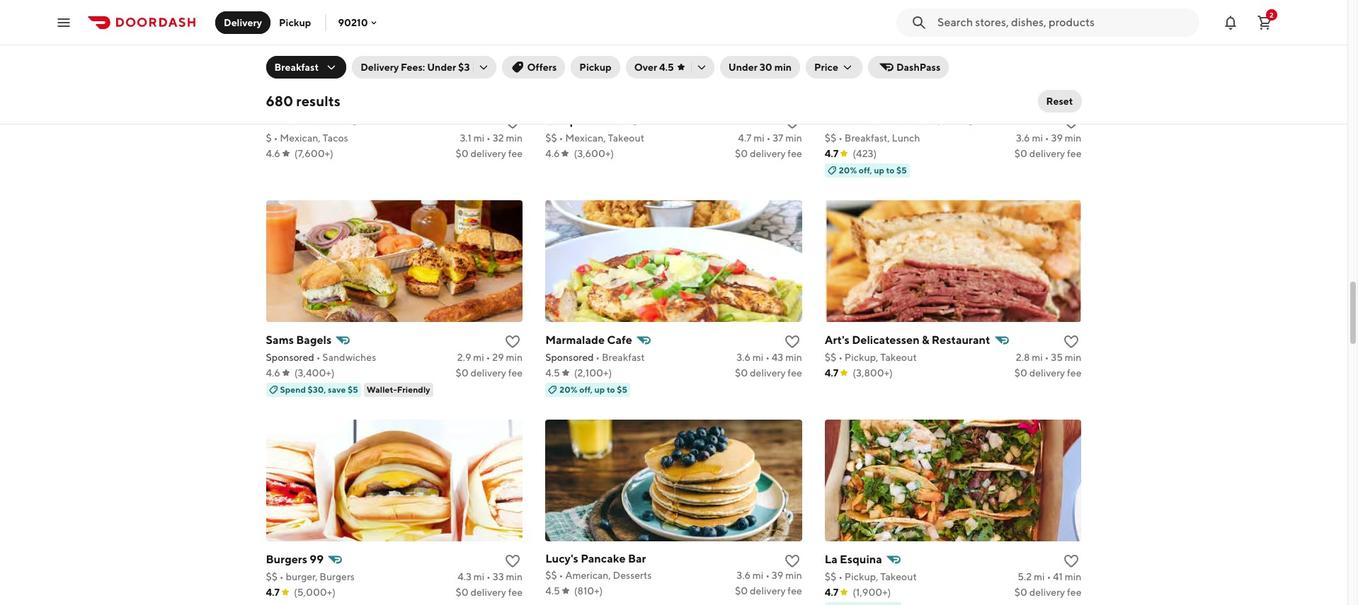 Task type: locate. For each thing, give the bounding box(es) containing it.
0 vertical spatial to
[[887, 165, 895, 175]]

43
[[772, 352, 784, 363]]

pickup
[[279, 17, 311, 28], [580, 62, 612, 73]]

4.5 down lucy's
[[546, 586, 560, 597]]

0 horizontal spatial under
[[427, 62, 456, 73]]

sponsored down sams bagels
[[266, 352, 315, 363]]

$$ for art's delicatessen & restaurant
[[825, 352, 837, 363]]

1 vertical spatial 39
[[772, 570, 784, 581]]

0 horizontal spatial 3.6 mi • 39 min
[[737, 570, 803, 581]]

mi for marmalade cafe
[[753, 352, 764, 363]]

click to add this store to your saved list image
[[784, 114, 801, 131], [784, 333, 801, 350], [1064, 333, 1081, 350], [505, 553, 522, 570], [784, 553, 801, 570], [1064, 553, 1081, 570]]

pickup up breakfast button
[[279, 17, 311, 28]]

1 horizontal spatial 20%
[[839, 165, 858, 175]]

delivery for sams bagels
[[471, 367, 507, 379]]

1 horizontal spatial delivery
[[361, 62, 399, 73]]

bagels
[[296, 333, 332, 347]]

20% off, up to $5 for headlines
[[839, 165, 907, 175]]

tacos for plancha tacos
[[311, 114, 341, 127]]

2 pickup, from the top
[[845, 572, 879, 583]]

$$ for headlines diner and grill
[[825, 132, 837, 144]]

off, down (423)
[[859, 165, 873, 175]]

0 horizontal spatial pickup
[[279, 17, 311, 28]]

mi for la esquina
[[1034, 572, 1045, 583]]

$​0
[[456, 148, 469, 159], [735, 148, 748, 159], [1015, 148, 1028, 159], [456, 367, 469, 379], [735, 367, 748, 379], [1015, 367, 1028, 379], [735, 586, 748, 597], [456, 587, 469, 598], [1015, 587, 1028, 598]]

pickup button left over
[[571, 56, 620, 79]]

delivery
[[471, 148, 507, 159], [750, 148, 786, 159], [1030, 148, 1066, 159], [471, 367, 507, 379], [750, 367, 786, 379], [1030, 367, 1066, 379], [750, 586, 786, 597], [471, 587, 507, 598], [1030, 587, 1066, 598]]

to down (2,100+)
[[607, 384, 616, 395]]

to
[[887, 165, 895, 175], [607, 384, 616, 395]]

click to add this store to your saved list image up the 4.7 mi • 37 min
[[784, 114, 801, 131]]

min for plancha tacos
[[506, 132, 523, 144]]

click to add this store to your saved list image for headlines diner and grill
[[1064, 114, 1081, 131]]

0 vertical spatial breakfast
[[275, 62, 319, 73]]

$5 down lunch
[[897, 165, 907, 175]]

1 vertical spatial 20%
[[560, 384, 578, 395]]

$30,
[[308, 384, 326, 395]]

0 vertical spatial $$ • pickup, takeout
[[825, 352, 917, 363]]

3.6 mi • 39 min for $$ • breakfast, lunch
[[1017, 132, 1082, 144]]

1 $$ • pickup, takeout from the top
[[825, 352, 917, 363]]

1 horizontal spatial burgers
[[320, 572, 355, 583]]

20% down (423)
[[839, 165, 858, 175]]

0 vertical spatial pickup,
[[845, 352, 879, 363]]

1 vertical spatial pickup button
[[571, 56, 620, 79]]

$​0 delivery fee for marmalade cafe
[[735, 367, 803, 379]]

mexican, down plancha tacos
[[280, 132, 321, 144]]

$​0 delivery fee
[[456, 148, 523, 159], [735, 148, 803, 159], [1015, 148, 1082, 159], [456, 367, 523, 379], [735, 367, 803, 379], [1015, 367, 1082, 379], [735, 586, 803, 597], [456, 587, 523, 598], [1015, 587, 1082, 598]]

under left '30'
[[729, 62, 758, 73]]

$$ • pickup, takeout
[[825, 352, 917, 363], [825, 572, 917, 583]]

art's
[[825, 333, 850, 347]]

takeout
[[608, 132, 645, 144], [881, 352, 917, 363], [881, 572, 917, 583]]

1 horizontal spatial under
[[729, 62, 758, 73]]

takeout for esquina
[[881, 572, 917, 583]]

tacos up $$ • mexican, takeout
[[591, 114, 621, 127]]

burgers up burger,
[[266, 553, 308, 567]]

min
[[775, 62, 792, 73], [506, 132, 523, 144], [786, 132, 803, 144], [1065, 132, 1082, 144], [506, 352, 523, 363], [786, 352, 803, 363], [1065, 352, 1082, 363], [786, 570, 803, 581], [506, 572, 523, 583], [1065, 572, 1082, 583]]

4.6 up spend at the left
[[266, 367, 280, 379]]

takeout down "art's delicatessen & restaurant" at the bottom
[[881, 352, 917, 363]]

1 horizontal spatial pickup button
[[571, 56, 620, 79]]

mi for plancha tacos
[[474, 132, 485, 144]]

click to add this store to your saved list image left la
[[784, 553, 801, 570]]

up
[[874, 165, 885, 175], [595, 384, 605, 395]]

$$ down headlines
[[825, 132, 837, 144]]

burgers down 99
[[320, 572, 355, 583]]

delivery for campos tacos
[[750, 148, 786, 159]]

marmalade cafe
[[546, 333, 633, 347]]

click to add this store to your saved list image up 5.2 mi • 41 min
[[1064, 553, 1081, 570]]

20% off, up to $5 down (423)
[[839, 165, 907, 175]]

•
[[274, 132, 278, 144], [487, 132, 491, 144], [559, 132, 564, 144], [767, 132, 771, 144], [839, 132, 843, 144], [1046, 132, 1050, 144], [316, 352, 321, 363], [486, 352, 491, 363], [596, 352, 600, 363], [766, 352, 770, 363], [839, 352, 843, 363], [1045, 352, 1050, 363], [559, 570, 564, 581], [766, 570, 770, 581], [280, 572, 284, 583], [487, 572, 491, 583], [839, 572, 843, 583], [1047, 572, 1052, 583]]

under 30 min button
[[720, 56, 801, 79]]

(3,600+)
[[574, 148, 614, 159]]

0 horizontal spatial mexican,
[[280, 132, 321, 144]]

$$ down la
[[825, 572, 837, 583]]

price
[[815, 62, 839, 73]]

off, down (2,100+)
[[580, 384, 593, 395]]

1 horizontal spatial pickup
[[580, 62, 612, 73]]

click to add this store to your saved list image for burgers 99
[[505, 553, 522, 570]]

pickup, down esquina
[[845, 572, 879, 583]]

$$ down art's
[[825, 352, 837, 363]]

under
[[427, 62, 456, 73], [729, 62, 758, 73]]

4.3
[[458, 572, 472, 583]]

$5 for marmalade
[[617, 384, 628, 395]]

0 vertical spatial up
[[874, 165, 885, 175]]

3.6 mi • 43 min
[[737, 352, 803, 363]]

1 horizontal spatial 39
[[1052, 132, 1063, 144]]

0 vertical spatial off,
[[859, 165, 873, 175]]

0 vertical spatial 3.6 mi • 39 min
[[1017, 132, 1082, 144]]

$​0 for marmalade cafe
[[735, 367, 748, 379]]

tacos up the (7,600+)
[[323, 132, 348, 144]]

(5,000+)
[[294, 587, 336, 598]]

price button
[[806, 56, 863, 79]]

1 vertical spatial 3.6 mi • 39 min
[[737, 570, 803, 581]]

1 horizontal spatial $5
[[617, 384, 628, 395]]

pickup,
[[845, 352, 879, 363], [845, 572, 879, 583]]

tacos for campos tacos
[[591, 114, 621, 127]]

delivery for delivery fees: under $3
[[361, 62, 399, 73]]

pickup, up (3,800+)
[[845, 352, 879, 363]]

1 vertical spatial 4.5
[[546, 367, 560, 379]]

marmalade
[[546, 333, 605, 347]]

breakfast up the 680 results
[[275, 62, 319, 73]]

sams
[[266, 333, 294, 347]]

1 vertical spatial breakfast
[[602, 352, 645, 363]]

4.6
[[266, 148, 280, 159], [546, 148, 560, 159], [266, 367, 280, 379]]

delivery inside button
[[224, 17, 262, 28]]

$$ • pickup, takeout up (3,800+)
[[825, 352, 917, 363]]

4.5 down marmalade at the left
[[546, 367, 560, 379]]

click to add this store to your saved list image for sams bagels
[[505, 333, 522, 350]]

up down (2,100+)
[[595, 384, 605, 395]]

0 horizontal spatial sponsored
[[266, 352, 315, 363]]

$​0 delivery fee for campos tacos
[[735, 148, 803, 159]]

2 sponsored from the left
[[546, 352, 594, 363]]

click to add this store to your saved list image for la esquina
[[1064, 553, 1081, 570]]

click to add this store to your saved list image down reset button
[[1064, 114, 1081, 131]]

$5
[[897, 165, 907, 175], [348, 384, 358, 395], [617, 384, 628, 395]]

2 horizontal spatial $5
[[897, 165, 907, 175]]

$5 down sponsored • breakfast
[[617, 384, 628, 395]]

4.7
[[739, 132, 752, 144], [825, 148, 839, 159], [825, 367, 839, 379], [266, 587, 280, 598], [825, 587, 839, 598]]

breakfast
[[275, 62, 319, 73], [602, 352, 645, 363]]

0 horizontal spatial delivery
[[224, 17, 262, 28]]

off, for marmalade
[[580, 384, 593, 395]]

delivery for art's delicatessen & restaurant
[[1030, 367, 1066, 379]]

0 horizontal spatial up
[[595, 384, 605, 395]]

1 vertical spatial to
[[607, 384, 616, 395]]

$$ down campos
[[546, 132, 557, 144]]

min for la esquina
[[1065, 572, 1082, 583]]

5.2 mi • 41 min
[[1018, 572, 1082, 583]]

2 vertical spatial 4.5
[[546, 586, 560, 597]]

$$ • pickup, takeout for delicatessen
[[825, 352, 917, 363]]

click to add this store to your saved list image
[[505, 114, 522, 131], [1064, 114, 1081, 131], [505, 333, 522, 350]]

mi for burgers 99
[[474, 572, 485, 583]]

1 mexican, from the left
[[280, 132, 321, 144]]

4.5 right over
[[660, 62, 674, 73]]

1 vertical spatial 20% off, up to $5
[[560, 384, 628, 395]]

4.5 for (810+)
[[546, 586, 560, 597]]

20% down (2,100+)
[[560, 384, 578, 395]]

reset
[[1047, 96, 1074, 107]]

$​0 delivery fee for la esquina
[[1015, 587, 1082, 598]]

$5 right save
[[348, 384, 358, 395]]

0 vertical spatial 20% off, up to $5
[[839, 165, 907, 175]]

under left $3
[[427, 62, 456, 73]]

$​0 delivery fee for art's delicatessen & restaurant
[[1015, 367, 1082, 379]]

mexican, for plancha
[[280, 132, 321, 144]]

click to add this store to your saved list image up 3.1 mi • 32 min
[[505, 114, 522, 131]]

0 horizontal spatial off,
[[580, 384, 593, 395]]

click to add this store to your saved list image for art's delicatessen & restaurant
[[1064, 333, 1081, 350]]

3.6 mi • 39 min
[[1017, 132, 1082, 144], [737, 570, 803, 581]]

1 horizontal spatial sponsored
[[546, 352, 594, 363]]

0 vertical spatial pickup
[[279, 17, 311, 28]]

20% off, up to $5
[[839, 165, 907, 175], [560, 384, 628, 395]]

1 vertical spatial takeout
[[881, 352, 917, 363]]

sponsored for marmalade
[[546, 352, 594, 363]]

1 horizontal spatial to
[[887, 165, 895, 175]]

click to add this store to your saved list image up 4.3 mi • 33 min
[[505, 553, 522, 570]]

0 horizontal spatial breakfast
[[275, 62, 319, 73]]

$$
[[546, 132, 557, 144], [825, 132, 837, 144], [825, 352, 837, 363], [546, 570, 557, 581], [266, 572, 278, 583], [825, 572, 837, 583]]

mexican, down campos tacos
[[565, 132, 606, 144]]

to down lunch
[[887, 165, 895, 175]]

3.6 for marmalade cafe
[[737, 352, 751, 363]]

4.7 left (423)
[[825, 148, 839, 159]]

1 horizontal spatial 20% off, up to $5
[[839, 165, 907, 175]]

1 pickup, from the top
[[845, 352, 879, 363]]

breakfast down cafe
[[602, 352, 645, 363]]

2 mexican, from the left
[[565, 132, 606, 144]]

0 vertical spatial pickup button
[[271, 11, 320, 34]]

up down (423)
[[874, 165, 885, 175]]

20% off, up to $5 down (2,100+)
[[560, 384, 628, 395]]

0 vertical spatial 4.5
[[660, 62, 674, 73]]

2 under from the left
[[729, 62, 758, 73]]

2 vertical spatial takeout
[[881, 572, 917, 583]]

$​0 for plancha tacos
[[456, 148, 469, 159]]

90210
[[338, 17, 368, 28]]

0 vertical spatial 39
[[1052, 132, 1063, 144]]

1 vertical spatial up
[[595, 384, 605, 395]]

0 vertical spatial takeout
[[608, 132, 645, 144]]

0 vertical spatial 3.6
[[1017, 132, 1031, 144]]

mi for sams bagels
[[473, 352, 484, 363]]

0 horizontal spatial burgers
[[266, 553, 308, 567]]

3 items, open order cart image
[[1257, 14, 1274, 31]]

(810+)
[[574, 586, 603, 597]]

4.7 left 37
[[739, 132, 752, 144]]

esquina
[[840, 553, 883, 567]]

mi for headlines diner and grill
[[1033, 132, 1044, 144]]

0 horizontal spatial to
[[607, 384, 616, 395]]

1 horizontal spatial up
[[874, 165, 885, 175]]

1 vertical spatial $$ • pickup, takeout
[[825, 572, 917, 583]]

20%
[[839, 165, 858, 175], [560, 384, 578, 395]]

click to add this store to your saved list image up 3.6 mi • 43 min
[[784, 333, 801, 350]]

20% for marmalade cafe
[[560, 384, 578, 395]]

sponsored
[[266, 352, 315, 363], [546, 352, 594, 363]]

burgers
[[266, 553, 308, 567], [320, 572, 355, 583]]

$$ down burgers 99
[[266, 572, 278, 583]]

dashpass
[[897, 62, 941, 73]]

desserts
[[613, 570, 652, 581]]

delivery for burgers 99
[[471, 587, 507, 598]]

1 vertical spatial pickup,
[[845, 572, 879, 583]]

3.1 mi • 32 min
[[460, 132, 523, 144]]

fee for marmalade cafe
[[788, 367, 803, 379]]

dashpass button
[[869, 56, 950, 79]]

20% off, up to $5 for marmalade
[[560, 384, 628, 395]]

delivery for delivery
[[224, 17, 262, 28]]

41
[[1054, 572, 1063, 583]]

0 horizontal spatial 20% off, up to $5
[[560, 384, 628, 395]]

$​0 delivery fee for headlines diner and grill
[[1015, 148, 1082, 159]]

4.6 down campos
[[546, 148, 560, 159]]

plancha
[[266, 114, 309, 127]]

4.6 down $ at the top
[[266, 148, 280, 159]]

1 vertical spatial delivery
[[361, 62, 399, 73]]

delivery for marmalade cafe
[[750, 367, 786, 379]]

click to add this store to your saved list image for campos tacos
[[784, 114, 801, 131]]

pickup button up breakfast button
[[271, 11, 320, 34]]

0 horizontal spatial 39
[[772, 570, 784, 581]]

1 vertical spatial pickup
[[580, 62, 612, 73]]

under 30 min
[[729, 62, 792, 73]]

sponsored down marmalade at the left
[[546, 352, 594, 363]]

2 $$ • pickup, takeout from the top
[[825, 572, 917, 583]]

takeout up (1,900+)
[[881, 572, 917, 583]]

$5 for headlines
[[897, 165, 907, 175]]

$$ • pickup, takeout up (1,900+)
[[825, 572, 917, 583]]

takeout up (3,600+)
[[608, 132, 645, 144]]

1 sponsored from the left
[[266, 352, 315, 363]]

(1,900+)
[[853, 587, 892, 598]]

delivery for plancha tacos
[[471, 148, 507, 159]]

1 vertical spatial 3.6
[[737, 352, 751, 363]]

tacos down results
[[311, 114, 341, 127]]

1 vertical spatial off,
[[580, 384, 593, 395]]

friendly
[[397, 384, 430, 395]]

4.7 down art's
[[825, 367, 839, 379]]

2.9
[[458, 352, 471, 363]]

4.7 down la
[[825, 587, 839, 598]]

la
[[825, 553, 838, 567]]

pickup for leftmost pickup button
[[279, 17, 311, 28]]

min for burgers 99
[[506, 572, 523, 583]]

$​0 delivery fee for plancha tacos
[[456, 148, 523, 159]]

to for cafe
[[607, 384, 616, 395]]

1 horizontal spatial off,
[[859, 165, 873, 175]]

1 horizontal spatial mexican,
[[565, 132, 606, 144]]

1 horizontal spatial breakfast
[[602, 352, 645, 363]]

fee for campos tacos
[[788, 148, 803, 159]]

click to add this store to your saved list image up 2.9 mi • 29 min
[[505, 333, 522, 350]]

4.6 for sams bagels
[[266, 367, 280, 379]]

pickup left over
[[580, 62, 612, 73]]

mexican,
[[280, 132, 321, 144], [565, 132, 606, 144]]

mi
[[474, 132, 485, 144], [754, 132, 765, 144], [1033, 132, 1044, 144], [473, 352, 484, 363], [753, 352, 764, 363], [1032, 352, 1043, 363], [753, 570, 764, 581], [474, 572, 485, 583], [1034, 572, 1045, 583]]

0 horizontal spatial 20%
[[560, 384, 578, 395]]

1 horizontal spatial 3.6 mi • 39 min
[[1017, 132, 1082, 144]]

la esquina
[[825, 553, 883, 567]]

4.7 mi • 37 min
[[739, 132, 803, 144]]

0 vertical spatial delivery
[[224, 17, 262, 28]]

pancake
[[581, 552, 626, 566]]

to for diner
[[887, 165, 895, 175]]

sponsored • breakfast
[[546, 352, 645, 363]]

(423)
[[853, 148, 877, 159]]

pickup button
[[271, 11, 320, 34], [571, 56, 620, 79]]

0 vertical spatial 20%
[[839, 165, 858, 175]]

save
[[328, 384, 346, 395]]

click to add this store to your saved list image up 2.8 mi • 35 min
[[1064, 333, 1081, 350]]

4.7 down burgers 99
[[266, 587, 280, 598]]



Task type: describe. For each thing, give the bounding box(es) containing it.
1 under from the left
[[427, 62, 456, 73]]

takeout for tacos
[[608, 132, 645, 144]]

$​0 for campos tacos
[[735, 148, 748, 159]]

campos
[[546, 114, 589, 127]]

pickup for bottommost pickup button
[[580, 62, 612, 73]]

fee for sams bagels
[[509, 367, 523, 379]]

1 vertical spatial burgers
[[320, 572, 355, 583]]

lucy's pancake bar
[[546, 552, 647, 566]]

4.6 for campos tacos
[[546, 148, 560, 159]]

min for campos tacos
[[786, 132, 803, 144]]

delivery for headlines diner and grill
[[1030, 148, 1066, 159]]

lucy's
[[546, 552, 579, 566]]

mi for campos tacos
[[754, 132, 765, 144]]

$3
[[458, 62, 470, 73]]

$$ • breakfast, lunch
[[825, 132, 921, 144]]

2 button
[[1251, 8, 1280, 36]]

2
[[1270, 10, 1275, 19]]

off, for headlines
[[859, 165, 873, 175]]

$​0 for headlines diner and grill
[[1015, 148, 1028, 159]]

0 horizontal spatial $5
[[348, 384, 358, 395]]

min for sams bagels
[[506, 352, 523, 363]]

90210 button
[[338, 17, 380, 28]]

Store search: begin typing to search for stores available on DoorDash text field
[[938, 15, 1192, 30]]

offers
[[528, 62, 557, 73]]

0 horizontal spatial pickup button
[[271, 11, 320, 34]]

pickup, for delicatessen
[[845, 352, 879, 363]]

$ • mexican, tacos
[[266, 132, 348, 144]]

$$ for la esquina
[[825, 572, 837, 583]]

over 4.5 button
[[626, 56, 715, 79]]

29
[[493, 352, 504, 363]]

takeout for delicatessen
[[881, 352, 917, 363]]

680 results
[[266, 93, 341, 109]]

(3,400+)
[[295, 367, 335, 379]]

fees:
[[401, 62, 425, 73]]

2.8 mi • 35 min
[[1017, 352, 1082, 363]]

over
[[635, 62, 658, 73]]

fee for plancha tacos
[[509, 148, 523, 159]]

spend $30, save $5
[[280, 384, 358, 395]]

offers button
[[502, 56, 566, 79]]

delicatessen
[[852, 333, 920, 347]]

4.7 for headlines diner and grill
[[825, 148, 839, 159]]

$​0 delivery fee for sams bagels
[[456, 367, 523, 379]]

min inside button
[[775, 62, 792, 73]]

4.3 mi • 33 min
[[458, 572, 523, 583]]

over 4.5
[[635, 62, 674, 73]]

delivery fees: under $3
[[361, 62, 470, 73]]

grill
[[934, 114, 957, 127]]

3.1
[[460, 132, 472, 144]]

2 vertical spatial 3.6
[[737, 570, 751, 581]]

3.6 for headlines diner and grill
[[1017, 132, 1031, 144]]

20% for headlines diner and grill
[[839, 165, 858, 175]]

click to add this store to your saved list image for plancha tacos
[[505, 114, 522, 131]]

fee for headlines diner and grill
[[1068, 148, 1082, 159]]

$$ for burgers 99
[[266, 572, 278, 583]]

min for marmalade cafe
[[786, 352, 803, 363]]

4.5 for (2,100+)
[[546, 367, 560, 379]]

&
[[922, 333, 930, 347]]

(3,800+)
[[853, 367, 893, 379]]

2.8
[[1017, 352, 1030, 363]]

lunch
[[892, 132, 921, 144]]

$$ for campos tacos
[[546, 132, 557, 144]]

breakfast inside button
[[275, 62, 319, 73]]

wallet-
[[367, 384, 397, 395]]

art's delicatessen & restaurant
[[825, 333, 991, 347]]

spend
[[280, 384, 306, 395]]

5.2
[[1018, 572, 1032, 583]]

2.9 mi • 29 min
[[458, 352, 523, 363]]

35
[[1052, 352, 1063, 363]]

sponsored • sandwiches
[[266, 352, 376, 363]]

mi for art's delicatessen & restaurant
[[1032, 352, 1043, 363]]

results
[[296, 93, 341, 109]]

cafe
[[607, 333, 633, 347]]

$​0 for la esquina
[[1015, 587, 1028, 598]]

sams bagels
[[266, 333, 332, 347]]

0 vertical spatial burgers
[[266, 553, 308, 567]]

4.7 for la esquina
[[825, 587, 839, 598]]

4.6 for plancha tacos
[[266, 148, 280, 159]]

fee for la esquina
[[1068, 587, 1082, 598]]

$​0 for burgers 99
[[456, 587, 469, 598]]

fee for burgers 99
[[509, 587, 523, 598]]

39 for $$ • american, desserts
[[772, 570, 784, 581]]

min for headlines diner and grill
[[1065, 132, 1082, 144]]

4.5 inside button
[[660, 62, 674, 73]]

breakfast button
[[266, 56, 347, 79]]

up for headlines
[[874, 165, 885, 175]]

4.7 for burgers 99
[[266, 587, 280, 598]]

mexican, for campos
[[565, 132, 606, 144]]

click to add this store to your saved list image for marmalade cafe
[[784, 333, 801, 350]]

delivery button
[[215, 11, 271, 34]]

delivery for la esquina
[[1030, 587, 1066, 598]]

burgers 99
[[266, 553, 324, 567]]

fee for art's delicatessen & restaurant
[[1068, 367, 1082, 379]]

(7,600+)
[[295, 148, 333, 159]]

$$ • burger, burgers
[[266, 572, 355, 583]]

breakfast,
[[845, 132, 890, 144]]

$
[[266, 132, 272, 144]]

$​0 delivery fee for burgers 99
[[456, 587, 523, 598]]

sponsored for sams
[[266, 352, 315, 363]]

restaurant
[[932, 333, 991, 347]]

(2,100+)
[[574, 367, 612, 379]]

32
[[493, 132, 504, 144]]

$$ • american, desserts
[[546, 570, 652, 581]]

campos tacos
[[546, 114, 621, 127]]

680
[[266, 93, 293, 109]]

min for art's delicatessen & restaurant
[[1065, 352, 1082, 363]]

$​0 for art's delicatessen & restaurant
[[1015, 367, 1028, 379]]

4.7 for art's delicatessen & restaurant
[[825, 367, 839, 379]]

wallet-friendly
[[367, 384, 430, 395]]

$$ down lucy's
[[546, 570, 557, 581]]

bar
[[628, 552, 647, 566]]

open menu image
[[55, 14, 72, 31]]

and
[[912, 114, 932, 127]]

37
[[773, 132, 784, 144]]

pickup, for esquina
[[845, 572, 879, 583]]

33
[[493, 572, 504, 583]]

$$ • mexican, takeout
[[546, 132, 645, 144]]

notification bell image
[[1223, 14, 1240, 31]]

under inside button
[[729, 62, 758, 73]]

reset button
[[1038, 90, 1082, 113]]

99
[[310, 553, 324, 567]]

american,
[[565, 570, 611, 581]]

headlines diner and grill
[[825, 114, 957, 127]]

30
[[760, 62, 773, 73]]

burger,
[[286, 572, 318, 583]]

diner
[[881, 114, 910, 127]]

39 for $$ • breakfast, lunch
[[1052, 132, 1063, 144]]

$​0 for sams bagels
[[456, 367, 469, 379]]

$$ • pickup, takeout for esquina
[[825, 572, 917, 583]]

headlines
[[825, 114, 878, 127]]

up for marmalade
[[595, 384, 605, 395]]

plancha tacos
[[266, 114, 341, 127]]

sandwiches
[[323, 352, 376, 363]]

3.6 mi • 39 min for $$ • american, desserts
[[737, 570, 803, 581]]



Task type: vqa. For each thing, say whether or not it's contained in the screenshot.


